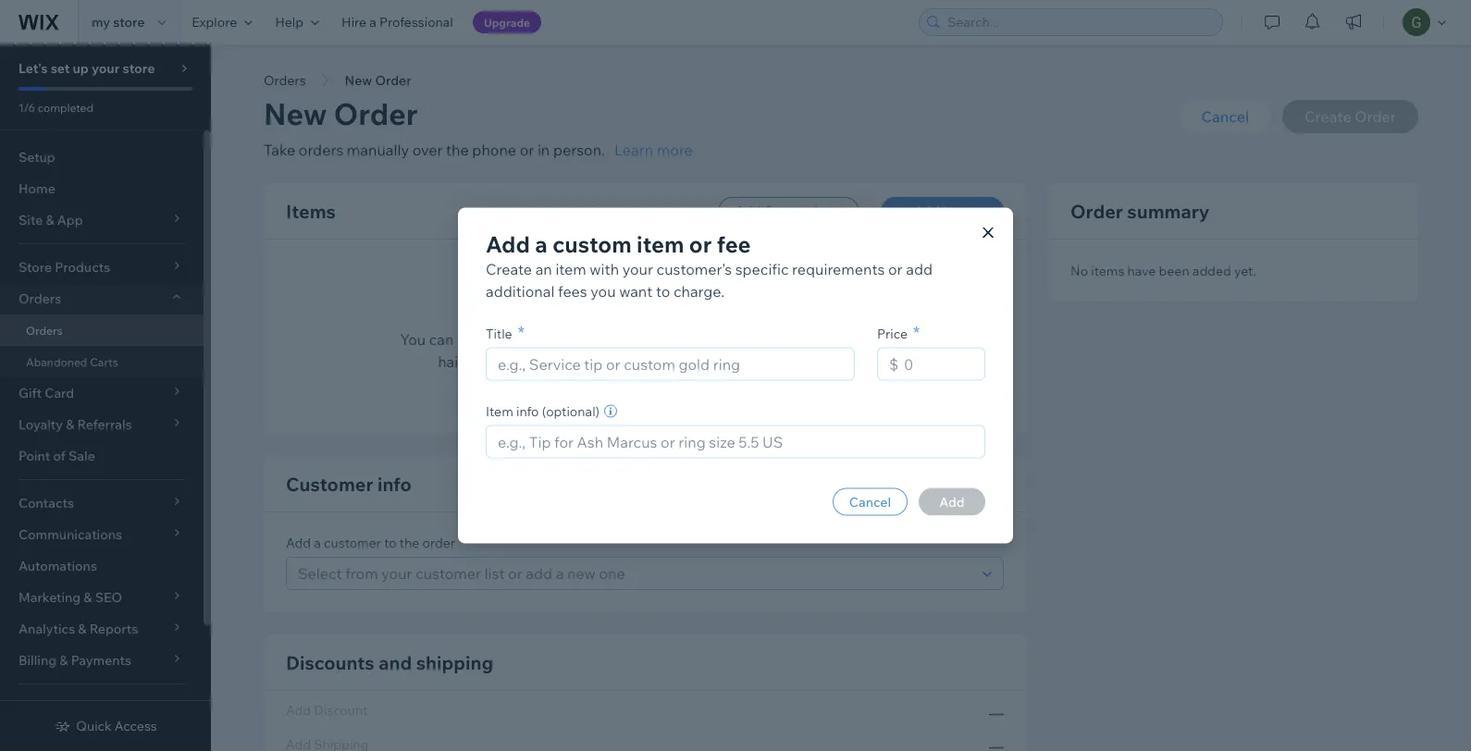 Task type: describe. For each thing, give the bounding box(es) containing it.
the inside the add items to the order you can create an order with multiple items or add custom items (e.g., a haircut appointment with a $10 tip and a bottle of shampoo).
[[659, 303, 682, 321]]

no items have been added yet.
[[1071, 262, 1257, 279]]

access
[[115, 718, 157, 734]]

add a customer to the order
[[286, 535, 455, 551]]

item info (optional)
[[486, 403, 600, 419]]

$
[[889, 355, 899, 373]]

automations link
[[0, 551, 204, 582]]

Price text field
[[899, 348, 979, 380]]

shipping
[[416, 651, 494, 674]]

or right "requirements"
[[888, 260, 903, 278]]

my store
[[92, 14, 145, 30]]

custom inside the add items to the order you can create an order with multiple items or add custom items (e.g., a haircut appointment with a $10 tip and a bottle of shampoo).
[[747, 330, 798, 349]]

2 vertical spatial the
[[400, 535, 420, 551]]

your inside sidebar element
[[92, 60, 120, 76]]

add a custom item or fee create an item with your customer's specific requirements or add additional fees you want to charge.
[[486, 230, 933, 300]]

upgrade button
[[473, 11, 541, 33]]

* for price *
[[913, 322, 920, 343]]

2 vertical spatial with
[[582, 353, 612, 371]]

haircut
[[438, 353, 486, 371]]

bottle
[[718, 353, 759, 371]]

2 horizontal spatial item
[[943, 203, 971, 219]]

help
[[275, 14, 304, 30]]

fee
[[717, 230, 751, 258]]

title
[[486, 325, 512, 341]]

new for new order take orders manually over the phone or in person. learn more
[[264, 95, 327, 132]]

yet.
[[1235, 262, 1257, 279]]

Item info (optional) field
[[492, 426, 979, 458]]

help button
[[264, 0, 330, 44]]

a for custom
[[535, 230, 548, 258]]

an inside add a custom item or fee create an item with your customer's specific requirements or add additional fees you want to charge.
[[536, 260, 552, 278]]

a left "bottle"
[[707, 353, 715, 371]]

Title text field
[[492, 348, 849, 380]]

over
[[412, 141, 443, 159]]

Search... field
[[942, 9, 1217, 35]]

of inside sidebar element
[[53, 448, 66, 464]]

upgrade
[[484, 15, 530, 29]]

home link
[[0, 173, 204, 205]]

in
[[538, 141, 550, 159]]

more
[[657, 141, 693, 159]]

2 vertical spatial order
[[1071, 199, 1123, 223]]

items up the shampoo).
[[802, 330, 840, 349]]

learn more link
[[614, 139, 693, 161]]

new order button
[[336, 67, 421, 94]]

quick access
[[76, 718, 157, 734]]

2 vertical spatial to
[[384, 535, 397, 551]]

learn
[[614, 141, 654, 159]]

orders for orders link
[[26, 323, 63, 337]]

quick access button
[[54, 718, 157, 735]]

a
[[879, 330, 890, 349]]

add inside add item button
[[915, 203, 940, 219]]

orders button
[[0, 283, 204, 315]]

0 horizontal spatial item
[[556, 260, 587, 278]]

title *
[[486, 322, 525, 343]]

been
[[1159, 262, 1190, 279]]

have
[[1128, 262, 1156, 279]]

items
[[286, 199, 336, 223]]

fees
[[558, 282, 587, 300]]

store inside sidebar element
[[123, 60, 155, 76]]

explore
[[192, 14, 237, 30]]

abandoned
[[26, 355, 87, 369]]

0 horizontal spatial item
[[486, 403, 513, 419]]

0 vertical spatial cancel button
[[1179, 100, 1272, 133]]

automations
[[19, 558, 97, 574]]

new order
[[345, 72, 411, 88]]

manually
[[347, 141, 409, 159]]

requirements
[[792, 260, 885, 278]]

cancel for the top "cancel" button
[[1202, 107, 1249, 126]]

specific
[[735, 260, 789, 278]]

discounts and shipping
[[286, 651, 494, 674]]

professional
[[379, 14, 453, 30]]

sale
[[69, 448, 95, 464]]

with inside add a custom item or fee create an item with your customer's specific requirements or add additional fees you want to charge.
[[590, 260, 619, 278]]

up
[[73, 60, 89, 76]]

abandoned carts
[[26, 355, 118, 369]]

$10
[[626, 353, 652, 371]]

hire
[[342, 14, 367, 30]]

price
[[877, 325, 908, 341]]

add inside add custom item button
[[735, 203, 761, 219]]

0 horizontal spatial cancel button
[[833, 488, 908, 516]]

customer's
[[657, 260, 732, 278]]

no
[[1071, 262, 1088, 279]]

add for order
[[565, 303, 595, 321]]

you
[[591, 282, 616, 300]]

take
[[264, 141, 295, 159]]

discounts
[[286, 651, 375, 674]]

items down you
[[598, 303, 637, 321]]

customer info
[[286, 472, 412, 496]]

0 horizontal spatial order
[[423, 535, 455, 551]]

create
[[457, 330, 501, 349]]

orders
[[299, 141, 344, 159]]



Task type: locate. For each thing, give the bounding box(es) containing it.
0 horizontal spatial an
[[504, 330, 521, 349]]

order inside "button"
[[375, 72, 411, 88]]

1 horizontal spatial custom
[[747, 330, 798, 349]]

info left (optional)
[[516, 403, 539, 419]]

item up fees
[[556, 260, 587, 278]]

new down hire
[[345, 72, 372, 88]]

add items to the order you can create an order with multiple items or add custom items (e.g., a haircut appointment with a $10 tip and a bottle of shampoo).
[[400, 303, 890, 371]]

add inside the add items to the order you can create an order with multiple items or add custom items (e.g., a haircut appointment with a $10 tip and a bottle of shampoo).
[[717, 330, 744, 349]]

add custom item button
[[719, 197, 859, 225]]

of right "bottle"
[[762, 353, 776, 371]]

0 horizontal spatial custom
[[553, 230, 632, 258]]

customer
[[324, 535, 381, 551]]

price *
[[877, 322, 920, 343]]

the
[[446, 141, 469, 159], [659, 303, 682, 321], [400, 535, 420, 551]]

cancel
[[1202, 107, 1249, 126], [849, 494, 891, 510]]

* right price in the top right of the page
[[913, 322, 920, 343]]

add for the
[[286, 535, 311, 551]]

items right no
[[1091, 262, 1125, 279]]

person.
[[553, 141, 605, 159]]

orders
[[264, 72, 306, 88], [19, 291, 61, 307], [26, 323, 63, 337]]

store right my
[[113, 14, 145, 30]]

1 vertical spatial add
[[717, 330, 744, 349]]

of left sale
[[53, 448, 66, 464]]

1 vertical spatial to
[[641, 303, 656, 321]]

2 horizontal spatial the
[[659, 303, 682, 321]]

new inside new order take orders manually over the phone or in person. learn more
[[264, 95, 327, 132]]

tip
[[655, 353, 674, 371]]

1 horizontal spatial your
[[623, 260, 653, 278]]

* right the title
[[518, 322, 525, 343]]

a left customer
[[314, 535, 321, 551]]

order down hire a professional link
[[375, 72, 411, 88]]

0 horizontal spatial info
[[378, 472, 412, 496]]

and left shipping
[[379, 651, 412, 674]]

1 vertical spatial item
[[556, 260, 587, 278]]

or up customer's
[[689, 230, 712, 258]]

0 vertical spatial add
[[906, 260, 933, 278]]

0 vertical spatial item
[[637, 230, 684, 258]]

1 vertical spatial order
[[334, 95, 418, 132]]

1 vertical spatial an
[[504, 330, 521, 349]]

add item
[[915, 203, 971, 219]]

set
[[51, 60, 70, 76]]

—
[[989, 704, 1004, 723]]

with
[[590, 260, 619, 278], [565, 330, 595, 349], [582, 353, 612, 371]]

1 horizontal spatial add
[[906, 260, 933, 278]]

new order take orders manually over the phone or in person. learn more
[[264, 95, 693, 159]]

info up add a customer to the order at the bottom
[[378, 472, 412, 496]]

custom inside add a custom item or fee create an item with your customer's specific requirements or add additional fees you want to charge.
[[553, 230, 632, 258]]

added
[[1193, 262, 1232, 279]]

info for customer
[[378, 472, 412, 496]]

an up appointment
[[504, 330, 521, 349]]

let's set up your store
[[19, 60, 155, 76]]

point of sale
[[19, 448, 95, 464]]

or
[[520, 141, 534, 159], [689, 230, 712, 258], [888, 260, 903, 278], [699, 330, 714, 349]]

*
[[518, 322, 525, 343], [913, 322, 920, 343]]

0 vertical spatial the
[[446, 141, 469, 159]]

0 vertical spatial an
[[536, 260, 552, 278]]

customer
[[286, 472, 373, 496]]

1 horizontal spatial new
[[345, 72, 372, 88]]

order
[[375, 72, 411, 88], [334, 95, 418, 132], [1071, 199, 1123, 223]]

to
[[656, 282, 670, 300], [641, 303, 656, 321], [384, 535, 397, 551]]

sidebar element
[[0, 44, 211, 751]]

1 * from the left
[[518, 322, 525, 343]]

0 vertical spatial and
[[677, 353, 703, 371]]

abandoned carts link
[[0, 346, 204, 378]]

0 vertical spatial with
[[590, 260, 619, 278]]

and inside the add items to the order you can create an order with multiple items or add custom items (e.g., a haircut appointment with a $10 tip and a bottle of shampoo).
[[677, 353, 703, 371]]

with up you
[[590, 260, 619, 278]]

a for professional
[[370, 14, 377, 30]]

1 horizontal spatial and
[[677, 353, 703, 371]]

your up want
[[623, 260, 653, 278]]

multiple
[[598, 330, 654, 349]]

1 horizontal spatial the
[[446, 141, 469, 159]]

2 horizontal spatial order
[[686, 303, 725, 321]]

an
[[536, 260, 552, 278], [504, 330, 521, 349]]

0 vertical spatial store
[[113, 14, 145, 30]]

order summary
[[1071, 199, 1210, 223]]

1 vertical spatial order
[[524, 330, 562, 349]]

order down new order "button"
[[334, 95, 418, 132]]

orders link
[[0, 315, 204, 346]]

the right over
[[446, 141, 469, 159]]

shampoo).
[[779, 353, 852, 371]]

0 horizontal spatial and
[[379, 651, 412, 674]]

create
[[486, 260, 532, 278]]

point of sale link
[[0, 441, 204, 472]]

order up no
[[1071, 199, 1123, 223]]

1/6 completed
[[19, 100, 93, 114]]

orders for orders popup button
[[19, 291, 61, 307]]

1 horizontal spatial item
[[815, 203, 842, 219]]

cancel for leftmost "cancel" button
[[849, 494, 891, 510]]

1 vertical spatial store
[[123, 60, 155, 76]]

orders inside popup button
[[19, 291, 61, 307]]

1 horizontal spatial item
[[637, 230, 684, 258]]

add custom item
[[735, 203, 842, 219]]

1 vertical spatial and
[[379, 651, 412, 674]]

let's
[[19, 60, 48, 76]]

2 vertical spatial order
[[423, 535, 455, 551]]

add inside add a custom item or fee create an item with your customer's specific requirements or add additional fees you want to charge.
[[906, 260, 933, 278]]

add inside add a custom item or fee create an item with your customer's specific requirements or add additional fees you want to charge.
[[486, 230, 530, 258]]

* for title *
[[518, 322, 525, 343]]

(optional)
[[542, 403, 600, 419]]

order inside new order take orders manually over the phone or in person. learn more
[[334, 95, 418, 132]]

or down the charge.
[[699, 330, 714, 349]]

0 vertical spatial your
[[92, 60, 120, 76]]

order right customer
[[423, 535, 455, 551]]

home
[[19, 180, 55, 197]]

the inside new order take orders manually over the phone or in person. learn more
[[446, 141, 469, 159]]

0 vertical spatial custom
[[553, 230, 632, 258]]

1 vertical spatial cancel button
[[833, 488, 908, 516]]

items up the tip
[[658, 330, 696, 349]]

you
[[400, 330, 426, 349]]

add down add item button
[[906, 260, 933, 278]]

to down want
[[641, 303, 656, 321]]

2 vertical spatial orders
[[26, 323, 63, 337]]

my
[[92, 14, 110, 30]]

info for item
[[516, 403, 539, 419]]

to right customer
[[384, 535, 397, 551]]

a up additional
[[535, 230, 548, 258]]

0 horizontal spatial new
[[264, 95, 327, 132]]

1 vertical spatial orders
[[19, 291, 61, 307]]

new down orders button
[[264, 95, 327, 132]]

items
[[1091, 262, 1125, 279], [598, 303, 637, 321], [658, 330, 696, 349], [802, 330, 840, 349]]

new for new order
[[345, 72, 372, 88]]

add up "bottle"
[[717, 330, 744, 349]]

orders for orders button
[[264, 72, 306, 88]]

setup link
[[0, 142, 204, 173]]

carts
[[90, 355, 118, 369]]

add
[[735, 203, 761, 219], [915, 203, 940, 219], [486, 230, 530, 258], [565, 303, 595, 321], [286, 535, 311, 551]]

custom up "bottle"
[[747, 330, 798, 349]]

Select from your customer list or add a new one field
[[292, 558, 977, 590]]

0 horizontal spatial your
[[92, 60, 120, 76]]

item up customer's
[[637, 230, 684, 258]]

order down the charge.
[[686, 303, 725, 321]]

item
[[815, 203, 842, 219], [943, 203, 971, 219], [486, 403, 513, 419]]

a
[[370, 14, 377, 30], [535, 230, 548, 258], [615, 353, 623, 371], [707, 353, 715, 371], [314, 535, 321, 551]]

a left $10
[[615, 353, 623, 371]]

a inside hire a professional link
[[370, 14, 377, 30]]

0 vertical spatial cancel
[[1202, 107, 1249, 126]]

an up additional
[[536, 260, 552, 278]]

to right want
[[656, 282, 670, 300]]

charge.
[[674, 282, 725, 300]]

0 horizontal spatial the
[[400, 535, 420, 551]]

0 vertical spatial order
[[375, 72, 411, 88]]

0 vertical spatial info
[[516, 403, 539, 419]]

1 horizontal spatial *
[[913, 322, 920, 343]]

0 vertical spatial to
[[656, 282, 670, 300]]

0 horizontal spatial *
[[518, 322, 525, 343]]

your inside add a custom item or fee create an item with your customer's specific requirements or add additional fees you want to charge.
[[623, 260, 653, 278]]

add inside the add items to the order you can create an order with multiple items or add custom items (e.g., a haircut appointment with a $10 tip and a bottle of shampoo).
[[565, 303, 595, 321]]

summary
[[1128, 199, 1210, 223]]

a inside add a custom item or fee create an item with your customer's specific requirements or add additional fees you want to charge.
[[535, 230, 548, 258]]

with left the multiple
[[565, 330, 595, 349]]

1 vertical spatial info
[[378, 472, 412, 496]]

0 vertical spatial order
[[686, 303, 725, 321]]

the right customer
[[400, 535, 420, 551]]

hire a professional
[[342, 14, 453, 30]]

1 vertical spatial custom
[[747, 330, 798, 349]]

want
[[619, 282, 653, 300]]

additional
[[486, 282, 555, 300]]

1 horizontal spatial of
[[762, 353, 776, 371]]

(e.g.,
[[843, 330, 876, 349]]

0 horizontal spatial add
[[717, 330, 744, 349]]

1 vertical spatial cancel
[[849, 494, 891, 510]]

an inside the add items to the order you can create an order with multiple items or add custom items (e.g., a haircut appointment with a $10 tip and a bottle of shampoo).
[[504, 330, 521, 349]]

1 horizontal spatial order
[[524, 330, 562, 349]]

your right up on the left top of page
[[92, 60, 120, 76]]

1 vertical spatial new
[[264, 95, 327, 132]]

can
[[429, 330, 454, 349]]

add item button
[[881, 197, 1004, 225]]

a for customer
[[314, 535, 321, 551]]

and right the tip
[[677, 353, 703, 371]]

1 horizontal spatial cancel
[[1202, 107, 1249, 126]]

to inside add a custom item or fee create an item with your customer's specific requirements or add additional fees you want to charge.
[[656, 282, 670, 300]]

1 vertical spatial with
[[565, 330, 595, 349]]

setup
[[19, 149, 55, 165]]

0 vertical spatial orders
[[264, 72, 306, 88]]

or inside new order take orders manually over the phone or in person. learn more
[[520, 141, 534, 159]]

or inside the add items to the order you can create an order with multiple items or add custom items (e.g., a haircut appointment with a $10 tip and a bottle of shampoo).
[[699, 330, 714, 349]]

1 horizontal spatial info
[[516, 403, 539, 419]]

orders inside button
[[264, 72, 306, 88]]

0 horizontal spatial cancel
[[849, 494, 891, 510]]

hire a professional link
[[330, 0, 464, 44]]

with down the multiple
[[582, 353, 612, 371]]

1 horizontal spatial an
[[536, 260, 552, 278]]

1/6
[[19, 100, 35, 114]]

store down my store
[[123, 60, 155, 76]]

custom up you
[[553, 230, 632, 258]]

a right hire
[[370, 14, 377, 30]]

order for new order
[[375, 72, 411, 88]]

1 horizontal spatial cancel button
[[1179, 100, 1272, 133]]

to inside the add items to the order you can create an order with multiple items or add custom items (e.g., a haircut appointment with a $10 tip and a bottle of shampoo).
[[641, 303, 656, 321]]

order for new order take orders manually over the phone or in person. learn more
[[334, 95, 418, 132]]

0 horizontal spatial of
[[53, 448, 66, 464]]

custom
[[764, 203, 812, 219]]

store
[[113, 14, 145, 30], [123, 60, 155, 76]]

0 vertical spatial new
[[345, 72, 372, 88]]

completed
[[38, 100, 93, 114]]

the down the charge.
[[659, 303, 682, 321]]

order up appointment
[[524, 330, 562, 349]]

of
[[762, 353, 776, 371], [53, 448, 66, 464]]

point
[[19, 448, 50, 464]]

1 vertical spatial your
[[623, 260, 653, 278]]

orders button
[[255, 67, 315, 94]]

new inside new order "button"
[[345, 72, 372, 88]]

1 vertical spatial the
[[659, 303, 682, 321]]

of inside the add items to the order you can create an order with multiple items or add custom items (e.g., a haircut appointment with a $10 tip and a bottle of shampoo).
[[762, 353, 776, 371]]

2 * from the left
[[913, 322, 920, 343]]

0 vertical spatial of
[[762, 353, 776, 371]]

add
[[906, 260, 933, 278], [717, 330, 744, 349]]

1 vertical spatial of
[[53, 448, 66, 464]]

appointment
[[489, 353, 579, 371]]

add for or
[[486, 230, 530, 258]]

or left in
[[520, 141, 534, 159]]



Task type: vqa. For each thing, say whether or not it's contained in the screenshot.
the payments. to the left
no



